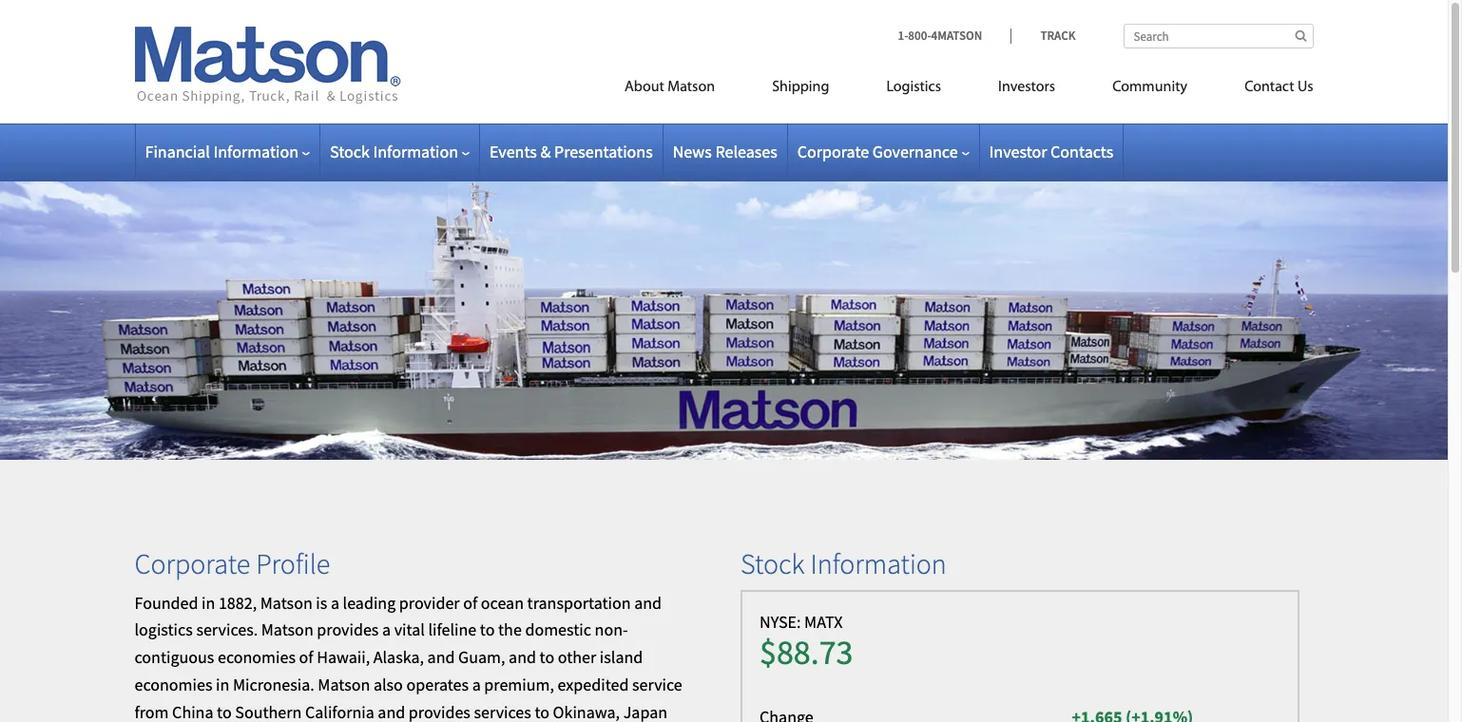 Task type: describe. For each thing, give the bounding box(es) containing it.
financial information link
[[145, 141, 310, 163]]

operates
[[406, 674, 469, 696]]

corporate governance link
[[797, 141, 969, 163]]

contact
[[1245, 80, 1294, 95]]

track
[[1041, 28, 1076, 44]]

matson left is at the bottom left of the page
[[260, 592, 313, 614]]

micronesia.
[[233, 674, 314, 696]]

1-800-4matson link
[[898, 28, 1011, 44]]

nyse: matx $88.73
[[760, 611, 853, 675]]

news releases
[[673, 141, 778, 163]]

$88.73
[[760, 632, 853, 675]]

presentations
[[554, 141, 653, 163]]

1 vertical spatial in
[[216, 674, 229, 696]]

corporate governance
[[797, 141, 958, 163]]

contact us link
[[1216, 70, 1313, 109]]

and up island
[[634, 592, 662, 614]]

corporate for corporate profile
[[135, 545, 250, 582]]

southern
[[235, 702, 302, 723]]

leading
[[343, 592, 396, 614]]

logistics link
[[858, 70, 970, 109]]

information for financial information 'link'
[[213, 141, 299, 163]]

matson up micronesia.
[[261, 619, 314, 641]]

financial
[[145, 141, 210, 163]]

and up operates at the bottom of the page
[[427, 647, 455, 669]]

corporate profile
[[135, 545, 330, 582]]

investors
[[998, 80, 1055, 95]]

800-
[[908, 28, 931, 44]]

to left the
[[480, 619, 495, 641]]

1-800-4matson
[[898, 28, 983, 44]]

&
[[540, 141, 551, 163]]

non-
[[595, 619, 628, 641]]

community
[[1113, 80, 1188, 95]]

profile
[[256, 545, 330, 582]]

contacts
[[1051, 141, 1114, 163]]

service
[[632, 674, 682, 696]]

shipping link
[[744, 70, 858, 109]]

to down domestic
[[540, 647, 554, 669]]

track link
[[1011, 28, 1076, 44]]

investor contacts link
[[989, 141, 1114, 163]]

0 vertical spatial stock
[[330, 141, 370, 163]]

and down also
[[378, 702, 405, 723]]

releases
[[715, 141, 778, 163]]

matson image
[[135, 27, 401, 105]]

investors link
[[970, 70, 1084, 109]]

Search search field
[[1123, 24, 1313, 48]]

1882,
[[219, 592, 257, 614]]

from
[[135, 702, 169, 723]]

to right china
[[217, 702, 232, 723]]

matson up california
[[318, 674, 370, 696]]

founded in 1882, matson is a leading provider of ocean transportation and logistics services. matson provides a vital lifeline to the domestic non- contiguous economies of hawaii, alaska, and guam, and to other island economies in micronesia. matson also operates a premium, expedited service from china to southern california and provides services to okinawa, j
[[135, 592, 689, 723]]

domestic
[[525, 619, 591, 641]]

premium,
[[484, 674, 554, 696]]

events & presentations
[[490, 141, 653, 163]]

lifeline
[[428, 619, 477, 641]]

nyse:
[[760, 611, 801, 633]]

community link
[[1084, 70, 1216, 109]]

1 horizontal spatial provides
[[409, 702, 471, 723]]

logistics
[[135, 619, 193, 641]]

1 vertical spatial stock
[[741, 545, 805, 582]]

california
[[305, 702, 374, 723]]

stock information link
[[330, 141, 470, 163]]



Task type: locate. For each thing, give the bounding box(es) containing it.
economies
[[218, 647, 296, 669], [135, 674, 212, 696]]

corporate for corporate governance
[[797, 141, 869, 163]]

2 horizontal spatial a
[[472, 674, 481, 696]]

0 horizontal spatial economies
[[135, 674, 212, 696]]

0 horizontal spatial stock
[[330, 141, 370, 163]]

other
[[558, 647, 596, 669]]

vital
[[394, 619, 425, 641]]

expedited
[[558, 674, 629, 696]]

1 horizontal spatial in
[[216, 674, 229, 696]]

a left vital
[[382, 619, 391, 641]]

2 horizontal spatial information
[[811, 545, 947, 582]]

information
[[213, 141, 299, 163], [373, 141, 458, 163], [811, 545, 947, 582]]

ocean
[[481, 592, 524, 614]]

1 horizontal spatial economies
[[218, 647, 296, 669]]

okinawa,
[[553, 702, 620, 723]]

matson inside top menu navigation
[[668, 80, 715, 95]]

matx
[[804, 611, 843, 633]]

1 vertical spatial stock information
[[741, 545, 947, 582]]

provides up hawaii,
[[317, 619, 379, 641]]

1 horizontal spatial a
[[382, 619, 391, 641]]

about matson link
[[596, 70, 744, 109]]

information for stock information link
[[373, 141, 458, 163]]

a
[[331, 592, 339, 614], [382, 619, 391, 641], [472, 674, 481, 696]]

in left micronesia.
[[216, 674, 229, 696]]

1 horizontal spatial stock information
[[741, 545, 947, 582]]

0 horizontal spatial provides
[[317, 619, 379, 641]]

provides
[[317, 619, 379, 641], [409, 702, 471, 723]]

2 vertical spatial a
[[472, 674, 481, 696]]

of
[[463, 592, 477, 614], [299, 647, 313, 669]]

0 horizontal spatial a
[[331, 592, 339, 614]]

to
[[480, 619, 495, 641], [540, 647, 554, 669], [217, 702, 232, 723], [535, 702, 550, 723]]

about matson
[[625, 80, 715, 95]]

to down "premium,"
[[535, 702, 550, 723]]

1 horizontal spatial corporate
[[797, 141, 869, 163]]

governance
[[873, 141, 958, 163]]

hawaii,
[[317, 647, 370, 669]]

financial information
[[145, 141, 299, 163]]

also
[[374, 674, 403, 696]]

0 horizontal spatial in
[[202, 592, 215, 614]]

news
[[673, 141, 712, 163]]

top menu navigation
[[539, 70, 1313, 109]]

contact us
[[1245, 80, 1313, 95]]

matson
[[668, 80, 715, 95], [260, 592, 313, 614], [261, 619, 314, 641], [318, 674, 370, 696]]

us
[[1298, 80, 1313, 95]]

0 vertical spatial stock information
[[330, 141, 458, 163]]

0 vertical spatial a
[[331, 592, 339, 614]]

search image
[[1295, 29, 1307, 42]]

provider
[[399, 592, 460, 614]]

transportation
[[527, 592, 631, 614]]

corporate
[[797, 141, 869, 163], [135, 545, 250, 582]]

shipping
[[772, 80, 829, 95]]

the
[[498, 619, 522, 641]]

contiguous
[[135, 647, 214, 669]]

is
[[316, 592, 327, 614]]

economies up micronesia.
[[218, 647, 296, 669]]

of left hawaii,
[[299, 647, 313, 669]]

news releases link
[[673, 141, 778, 163]]

1 vertical spatial of
[[299, 647, 313, 669]]

stock information
[[330, 141, 458, 163], [741, 545, 947, 582]]

a right is at the bottom left of the page
[[331, 592, 339, 614]]

1 horizontal spatial of
[[463, 592, 477, 614]]

0 vertical spatial in
[[202, 592, 215, 614]]

services
[[474, 702, 531, 723]]

1 vertical spatial provides
[[409, 702, 471, 723]]

of left the ocean
[[463, 592, 477, 614]]

china
[[172, 702, 213, 723]]

alaska,
[[373, 647, 424, 669]]

1 vertical spatial a
[[382, 619, 391, 641]]

provides down operates at the bottom of the page
[[409, 702, 471, 723]]

None search field
[[1123, 24, 1313, 48]]

island
[[600, 647, 643, 669]]

events
[[490, 141, 537, 163]]

1-
[[898, 28, 908, 44]]

services.
[[196, 619, 258, 641]]

and
[[634, 592, 662, 614], [427, 647, 455, 669], [509, 647, 536, 669], [378, 702, 405, 723]]

investor contacts
[[989, 141, 1114, 163]]

about
[[625, 80, 664, 95]]

0 vertical spatial economies
[[218, 647, 296, 669]]

1 horizontal spatial information
[[373, 141, 458, 163]]

in
[[202, 592, 215, 614], [216, 674, 229, 696]]

guam,
[[458, 647, 505, 669]]

1 vertical spatial economies
[[135, 674, 212, 696]]

founded
[[135, 592, 198, 614]]

0 vertical spatial provides
[[317, 619, 379, 641]]

economies down contiguous
[[135, 674, 212, 696]]

0 horizontal spatial of
[[299, 647, 313, 669]]

matson right the about
[[668, 80, 715, 95]]

logistics
[[887, 80, 941, 95]]

1 vertical spatial corporate
[[135, 545, 250, 582]]

0 vertical spatial corporate
[[797, 141, 869, 163]]

4matson
[[931, 28, 983, 44]]

0 horizontal spatial stock information
[[330, 141, 458, 163]]

corporate down shipping link
[[797, 141, 869, 163]]

0 horizontal spatial information
[[213, 141, 299, 163]]

and up "premium,"
[[509, 647, 536, 669]]

stock
[[330, 141, 370, 163], [741, 545, 805, 582]]

events & presentations link
[[490, 141, 653, 163]]

a down guam,
[[472, 674, 481, 696]]

corporate up founded
[[135, 545, 250, 582]]

in left 1882,
[[202, 592, 215, 614]]

0 horizontal spatial corporate
[[135, 545, 250, 582]]

investor
[[989, 141, 1047, 163]]

0 vertical spatial of
[[463, 592, 477, 614]]

1 horizontal spatial stock
[[741, 545, 805, 582]]



Task type: vqa. For each thing, say whether or not it's contained in the screenshot.
the Investor to the top
no



